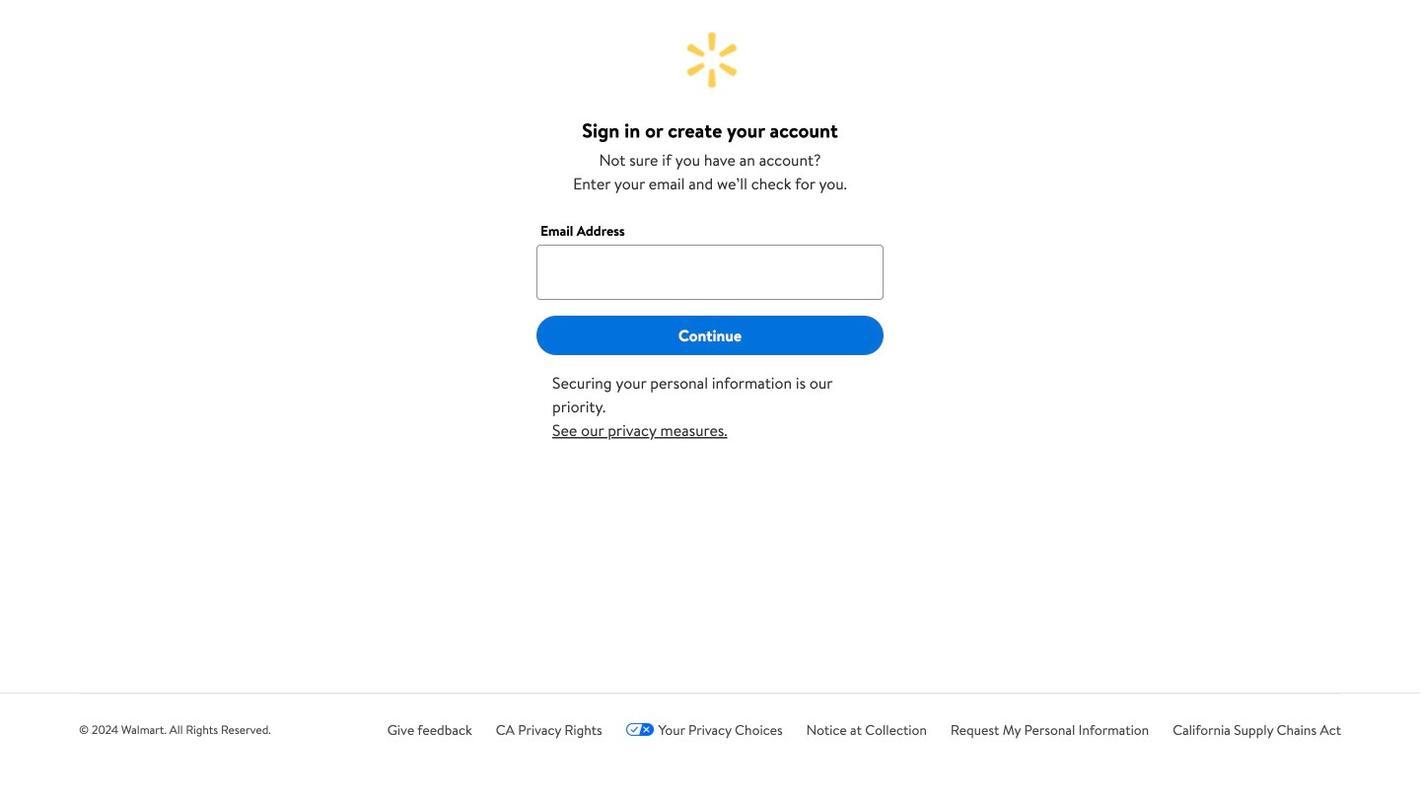 Task type: vqa. For each thing, say whether or not it's contained in the screenshot.
Privacy Choices Icon
yes



Task type: locate. For each thing, give the bounding box(es) containing it.
Email Address email field
[[537, 245, 884, 300]]



Task type: describe. For each thing, give the bounding box(es) containing it.
privacy choices icon image
[[626, 723, 655, 737]]

walmart logo with link to homepage. image
[[679, 28, 742, 92]]



